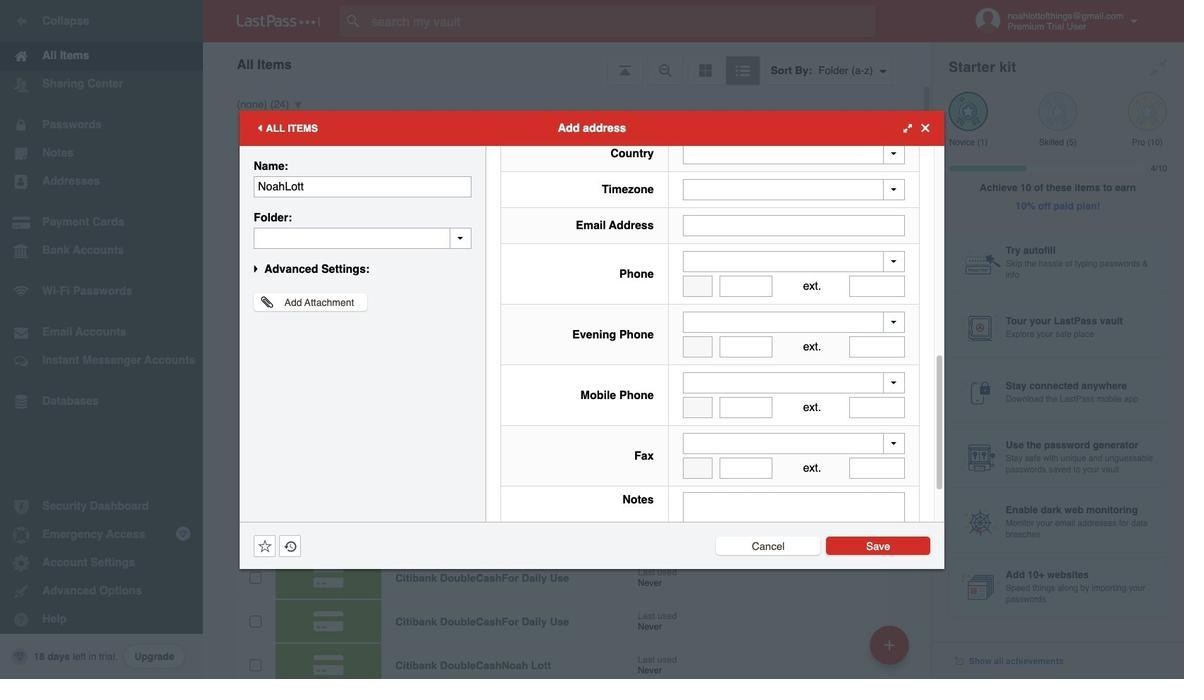 Task type: describe. For each thing, give the bounding box(es) containing it.
Search search field
[[340, 6, 904, 37]]

new item image
[[885, 640, 895, 650]]

vault options navigation
[[203, 42, 932, 85]]



Task type: locate. For each thing, give the bounding box(es) containing it.
None text field
[[254, 176, 472, 197], [683, 215, 906, 236], [850, 276, 906, 297], [720, 336, 773, 358], [850, 336, 906, 358], [720, 458, 773, 479], [850, 458, 906, 479], [683, 492, 906, 580], [254, 176, 472, 197], [683, 215, 906, 236], [850, 276, 906, 297], [720, 336, 773, 358], [850, 336, 906, 358], [720, 458, 773, 479], [850, 458, 906, 479], [683, 492, 906, 580]]

lastpass image
[[237, 15, 320, 28]]

new item navigation
[[865, 621, 918, 679]]

main navigation navigation
[[0, 0, 203, 679]]

None text field
[[254, 227, 472, 249], [683, 276, 713, 297], [720, 276, 773, 297], [683, 336, 713, 358], [683, 397, 713, 418], [720, 397, 773, 418], [850, 397, 906, 418], [683, 458, 713, 479], [254, 227, 472, 249], [683, 276, 713, 297], [720, 276, 773, 297], [683, 336, 713, 358], [683, 397, 713, 418], [720, 397, 773, 418], [850, 397, 906, 418], [683, 458, 713, 479]]

search my vault text field
[[340, 6, 904, 37]]

dialog
[[240, 0, 945, 589]]



